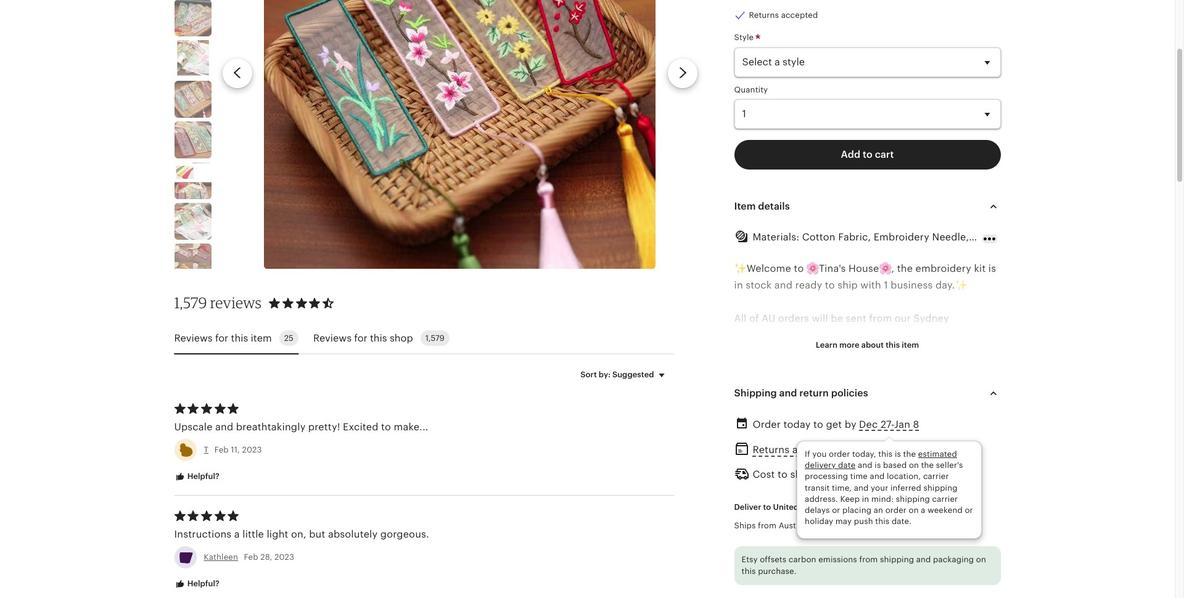 Task type: vqa. For each thing, say whether or not it's contained in the screenshot.
LEARN MORE
no



Task type: locate. For each thing, give the bounding box(es) containing it.
to right 'cost'
[[778, 469, 788, 481]]

2023 right 11,
[[242, 446, 262, 455]]

2 vertical spatial is
[[875, 461, 882, 470]]

in
[[735, 280, 744, 291], [855, 363, 864, 375], [979, 380, 988, 392], [863, 495, 870, 504]]

0 vertical spatial be
[[831, 313, 844, 325]]

0 vertical spatial embroidery
[[916, 263, 972, 275]]

2 horizontal spatial a
[[922, 506, 926, 515]]

0 vertical spatial stock
[[746, 280, 772, 291]]

1 vertical spatial be
[[735, 380, 747, 392]]

if inside tooltip
[[805, 450, 811, 459]]

2 helpful? from the top
[[185, 580, 220, 589]]

of
[[750, 313, 760, 325], [911, 363, 921, 375], [937, 380, 947, 392]]

- down ships
[[735, 531, 738, 543]]

to left get
[[814, 419, 824, 431]]

0 horizontal spatial of
[[750, 313, 760, 325]]

of left us
[[911, 363, 921, 375]]

1 horizontal spatial embroidery
[[916, 263, 972, 275]]

from inside all of au orders will be sent from our sydney warehouse.
[[870, 313, 893, 325]]

1 horizontal spatial 2023
[[275, 553, 294, 562]]

learn more about this item button
[[807, 334, 929, 357]]

0 horizontal spatial orders
[[779, 313, 810, 325]]

stitch
[[735, 582, 762, 593]]

packaging
[[934, 555, 975, 565]]

tooltip
[[797, 438, 983, 540]]

0 vertical spatial 2023
[[242, 446, 262, 455]]

helpful? button down t
[[165, 466, 229, 489]]

2 vertical spatial shipping
[[881, 555, 915, 565]]

0 vertical spatial orders
[[779, 313, 810, 325]]

deliver
[[735, 503, 762, 512]]

feb left 11,
[[215, 446, 229, 455]]

1 horizontal spatial for
[[354, 332, 368, 344]]

shipping up english
[[881, 555, 915, 565]]

item down our
[[902, 341, 920, 350]]

0 vertical spatial by
[[815, 380, 827, 392]]

1,579 right shop
[[426, 334, 445, 343]]

shipping up weekend
[[924, 484, 958, 493]]

0 vertical spatial 1,579
[[174, 294, 207, 312]]

2 horizontal spatial is
[[989, 263, 997, 275]]

0 horizontal spatial be
[[735, 380, 747, 392]]

will inside the '❤️the kit will include a detail english instruction with stitch guide.'
[[782, 565, 798, 577]]

0 vertical spatial returns
[[750, 11, 779, 20]]

the inside "✨welcome to 🌸tina's house🌸, the embroidery kit is in stock and ready to ship with 1 business day.✨"
[[898, 263, 913, 275]]

the for house🌸,
[[898, 263, 913, 275]]

order up date
[[829, 450, 851, 459]]

0 vertical spatial feb
[[215, 446, 229, 455]]

1 vertical spatial 1,579
[[426, 334, 445, 343]]

1 vertical spatial kit
[[765, 447, 777, 459]]

transit
[[805, 484, 830, 493]]

upscale
[[174, 421, 213, 433]]

1 vertical spatial orders
[[940, 363, 971, 375]]

to left make...
[[381, 421, 391, 433]]

0 horizontal spatial with
[[861, 280, 882, 291]]

this left shop
[[370, 332, 387, 344]]

order up date.
[[886, 506, 907, 515]]

1 vertical spatial sent
[[750, 380, 770, 392]]

by right ca
[[815, 380, 827, 392]]

0 vertical spatial a
[[922, 506, 926, 515]]

1 vertical spatial of
[[911, 363, 921, 375]]

1 horizontal spatial of
[[911, 363, 921, 375]]

4 - from the top
[[735, 531, 738, 543]]

0 vertical spatial on
[[910, 461, 920, 470]]

1 up 2
[[741, 498, 745, 509]]

1 horizontal spatial 1,579
[[426, 334, 445, 343]]

item left 25
[[251, 332, 272, 344]]

item inside dropdown button
[[902, 341, 920, 350]]

deliver to united states, 91502 button
[[725, 495, 881, 521]]

0 horizontal spatial for
[[215, 332, 229, 344]]

plastic
[[748, 481, 779, 493]]

gorgeous.
[[381, 529, 429, 541]]

1 vertical spatial feb
[[244, 553, 258, 562]]

2 vertical spatial kit
[[768, 565, 779, 577]]

with
[[861, 280, 882, 291], [970, 565, 991, 577]]

a left little
[[234, 529, 240, 541]]

orders
[[779, 313, 810, 325], [940, 363, 971, 375]]

1 for from the left
[[215, 332, 229, 344]]

returns up style
[[750, 11, 779, 20]]

2 or from the left
[[965, 506, 974, 515]]

1 vertical spatial stock
[[950, 380, 976, 392]]

1 horizontal spatial if
[[861, 380, 868, 392]]

- up deliver
[[735, 481, 738, 493]]

1 horizontal spatial is
[[895, 450, 902, 459]]

0 vertical spatial with
[[861, 280, 882, 291]]

1 horizontal spatial a
[[840, 565, 845, 577]]

the down estimated
[[922, 461, 935, 470]]

cotton
[[830, 531, 863, 543]]

you
[[813, 450, 827, 459]]

hoop
[[841, 481, 865, 493]]

1 vertical spatial with
[[970, 565, 991, 577]]

0 vertical spatial if
[[861, 380, 868, 392]]

0 horizontal spatial item
[[251, 332, 272, 344]]

1,579 reviews
[[174, 294, 262, 312]]

1 left plastic
[[741, 481, 745, 493]]

2 helpful? button from the top
[[165, 574, 229, 596]]

0 horizontal spatial or
[[833, 506, 841, 515]]

bookmark embroidery kits gift for friends beginner embroidery image 6 image
[[174, 81, 211, 118]]

will down ca
[[795, 397, 811, 409]]

dec
[[860, 419, 878, 431]]

embroidery down australia at the bottom right
[[771, 531, 827, 543]]

from up detail
[[860, 555, 878, 565]]

1 or from the left
[[833, 506, 841, 515]]

1 horizontal spatial order
[[886, 506, 907, 515]]

send
[[814, 397, 837, 409]]

if inside we also have warehouse in us. most of us orders will be sent from ca by usps. if some kits out of stock in us, then we will send it from australia.
[[861, 380, 868, 392]]

shipping inside etsy offsets carbon emissions from shipping and packaging on this purchase.
[[881, 555, 915, 565]]

for for item
[[215, 332, 229, 344]]

carrier down seller's on the bottom of the page
[[924, 472, 950, 482]]

2023 right 28,
[[275, 553, 294, 562]]

3 - from the top
[[735, 514, 738, 526]]

based
[[884, 461, 907, 470]]

orders right us
[[940, 363, 971, 375]]

the inside and is based on the seller's processing time and location, carrier transit time, and your inferred shipping address. keep in mind: shipping carrier delays or placing an order on a weekend or holiday may push this date.
[[922, 461, 935, 470]]

and is based on the seller's processing time and location, carrier transit time, and your inferred shipping address. keep in mind: shipping carrier delays or placing an order on a weekend or holiday may push this date.
[[805, 461, 974, 526]]

t link
[[204, 446, 209, 455]]

mind:
[[872, 495, 894, 504]]

style
[[735, 33, 757, 42]]

all of au orders will be sent from our sydney warehouse.
[[735, 313, 950, 342]]

with down packaging
[[970, 565, 991, 577]]

it
[[840, 397, 846, 409]]

sort by: suggested button
[[572, 362, 679, 388]]

today
[[784, 419, 811, 431]]

helpful? button for instructions
[[165, 574, 229, 596]]

0 horizontal spatial feb
[[215, 446, 229, 455]]

on up location,
[[910, 461, 920, 470]]

- left 2
[[735, 514, 738, 526]]

and left ca
[[780, 388, 798, 399]]

1 horizontal spatial reviews
[[313, 332, 352, 344]]

the up business
[[898, 263, 913, 275]]

also
[[752, 363, 772, 375]]

accepted for returns accepted within 30 days
[[793, 444, 838, 456]]

1 horizontal spatial or
[[965, 506, 974, 515]]

kit
[[975, 263, 986, 275], [765, 447, 777, 459], [768, 565, 779, 577]]

the up based
[[904, 450, 917, 459]]

out
[[919, 380, 935, 392]]

address.
[[805, 495, 839, 504]]

1 horizontal spatial be
[[831, 313, 844, 325]]

is inside and is based on the seller's processing time and location, carrier transit time, and your inferred shipping address. keep in mind: shipping carrier delays or placing an order on a weekend or holiday may push this date.
[[875, 461, 882, 470]]

1 vertical spatial returns
[[753, 444, 790, 456]]

detail
[[848, 565, 875, 577]]

shipping
[[735, 388, 777, 399]]

in inside and is based on the seller's processing time and location, carrier transit time, and your inferred shipping address. keep in mind: shipping carrier delays or placing an order on a weekend or holiday may push this date.
[[863, 495, 870, 504]]

kathleen feb 28, 2023
[[204, 553, 294, 562]]

1 vertical spatial helpful? button
[[165, 574, 229, 596]]

from inside etsy offsets carbon emissions from shipping and packaging on this purchase.
[[860, 555, 878, 565]]

❤️the
[[735, 565, 765, 577]]

1 reviews from the left
[[174, 332, 213, 344]]

shipping and return policies
[[735, 388, 869, 399]]

kathleen
[[204, 553, 238, 562]]

embroidery down united
[[749, 514, 805, 526]]

0 vertical spatial kit
[[975, 263, 986, 275]]

tab list
[[174, 324, 674, 355]]

if
[[861, 380, 868, 392], [805, 450, 811, 459]]

this down an
[[876, 517, 890, 526]]

with down the house🌸, at the top of page
[[861, 280, 882, 291]]

a
[[922, 506, 926, 515], [234, 529, 240, 541], [840, 565, 845, 577]]

2 vertical spatial of
[[937, 380, 947, 392]]

stock
[[746, 280, 772, 291], [950, 380, 976, 392]]

quantity
[[735, 85, 768, 94]]

0 vertical spatial order
[[829, 450, 851, 459]]

kit for includes】:
[[765, 447, 777, 459]]

will down carbon
[[782, 565, 798, 577]]

6.89
[[823, 469, 845, 481]]

1,579
[[174, 294, 207, 312], [426, 334, 445, 343]]

include
[[801, 565, 837, 577]]

this down etsy
[[742, 567, 756, 577]]

reviews right 25
[[313, 332, 352, 344]]

carrier up weekend
[[933, 495, 959, 504]]

1 horizontal spatial orders
[[940, 363, 971, 375]]

embroidery up day.✨
[[916, 263, 972, 275]]

on right packaging
[[977, 555, 987, 565]]

on,
[[291, 529, 307, 541]]

and up instruction
[[917, 555, 932, 565]]

t feb 11, 2023
[[204, 446, 262, 455]]

1 vertical spatial 2023
[[275, 553, 294, 562]]

❤️the kit will include a detail english instruction with stitch guide.
[[735, 565, 991, 593]]

be up learn
[[831, 313, 844, 325]]

1,579 for 1,579 reviews
[[174, 294, 207, 312]]

0 vertical spatial helpful?
[[185, 472, 220, 481]]

2 horizontal spatial of
[[937, 380, 947, 392]]

2 vertical spatial a
[[840, 565, 845, 577]]

shipping down inferred
[[897, 495, 931, 504]]

1 horizontal spatial by
[[845, 419, 857, 431]]

for down 1,579 reviews
[[215, 332, 229, 344]]

2 vertical spatial on
[[977, 555, 987, 565]]

to down 🌸tina's
[[826, 280, 835, 291]]

0 vertical spatial of
[[750, 313, 760, 325]]

0 vertical spatial is
[[989, 263, 997, 275]]

kit inside the '❤️the kit will include a detail english instruction with stitch guide.'
[[768, 565, 779, 577]]

and left ready at right top
[[775, 280, 793, 291]]

the
[[898, 263, 913, 275], [904, 450, 917, 459], [922, 461, 935, 470]]

2023 for breathtakingly
[[242, 446, 262, 455]]

an
[[874, 506, 884, 515]]

sent up more
[[846, 313, 867, 325]]

in up placing
[[863, 495, 870, 504]]

inferred
[[891, 484, 922, 493]]

threads
[[866, 531, 902, 543]]

1 vertical spatial embroidery
[[782, 481, 838, 493]]

this up based
[[879, 450, 893, 459]]

embroidery up linen
[[782, 481, 838, 493]]

will up learn
[[812, 313, 829, 325]]

item details
[[735, 200, 790, 212]]

2 reviews from the left
[[313, 332, 352, 344]]

a left weekend
[[922, 506, 926, 515]]

sets
[[748, 531, 769, 543]]

stock down ✨welcome
[[746, 280, 772, 291]]

0 horizontal spatial order
[[829, 450, 851, 459]]

0 horizontal spatial sent
[[750, 380, 770, 392]]

sent inside all of au orders will be sent from our sydney warehouse.
[[846, 313, 867, 325]]

by right get
[[845, 419, 857, 431]]

orders right au
[[779, 313, 810, 325]]

0 horizontal spatial embroidery
[[782, 481, 838, 493]]

1 vertical spatial if
[[805, 450, 811, 459]]

- up ships
[[735, 498, 738, 509]]

0 vertical spatial carrier
[[924, 472, 950, 482]]

2 vertical spatial the
[[922, 461, 935, 470]]

cost
[[753, 469, 775, 481]]

1 vertical spatial accepted
[[793, 444, 838, 456]]

this
[[231, 332, 248, 344], [370, 332, 387, 344], [886, 341, 900, 350], [879, 450, 893, 459], [876, 517, 890, 526], [742, 567, 756, 577]]

0 vertical spatial sent
[[846, 313, 867, 325]]

or up may
[[833, 506, 841, 515]]

reviews down 1,579 reviews
[[174, 332, 213, 344]]

1 horizontal spatial stock
[[950, 380, 976, 392]]

reviews
[[174, 332, 213, 344], [313, 332, 352, 344]]

of right "out"
[[937, 380, 947, 392]]

we
[[735, 363, 750, 375]]

0 horizontal spatial is
[[875, 461, 882, 470]]

1 vertical spatial on
[[909, 506, 919, 515]]

suggested
[[613, 370, 654, 380]]

helpful? button down kathleen
[[165, 574, 229, 596]]

etsy
[[742, 555, 758, 565]]

by:
[[599, 370, 611, 380]]

kits
[[899, 380, 916, 392]]

item
[[251, 332, 272, 344], [902, 341, 920, 350]]

in right "out"
[[979, 380, 988, 392]]

1 horizontal spatial item
[[902, 341, 920, 350]]

to left united
[[764, 503, 772, 512]]

our
[[895, 313, 911, 325]]

1 vertical spatial helpful?
[[185, 580, 220, 589]]

0 horizontal spatial 2023
[[242, 446, 262, 455]]

helpful? for instructions
[[185, 580, 220, 589]]

【the kit includes】:
[[735, 447, 833, 459]]

1 horizontal spatial sent
[[846, 313, 867, 325]]

feb for and
[[215, 446, 229, 455]]

this inside and is based on the seller's processing time and location, carrier transit time, and your inferred shipping address. keep in mind: shipping carrier delays or placing an order on a weekend or holiday may push this date.
[[876, 517, 890, 526]]

0 horizontal spatial stock
[[746, 280, 772, 291]]

sent inside we also have warehouse in us. most of us orders will be sent from ca by usps. if some kits out of stock in us, then we will send it from australia.
[[750, 380, 770, 392]]

helpful? down kathleen
[[185, 580, 220, 589]]

feb left 28,
[[244, 553, 258, 562]]

order
[[753, 419, 781, 431]]

0 vertical spatial helpful? button
[[165, 466, 229, 489]]

on up date.
[[909, 506, 919, 515]]

helpful? down t
[[185, 472, 220, 481]]

1 inside "✨welcome to 🌸tina's house🌸, the embroidery kit is in stock and ready to ship with 1 business day.✨"
[[884, 280, 889, 291]]

to inside add to cart button
[[863, 149, 873, 160]]

1 helpful? button from the top
[[165, 466, 229, 489]]

1 horizontal spatial feb
[[244, 553, 258, 562]]

0 horizontal spatial reviews
[[174, 332, 213, 344]]

be inside we also have warehouse in us. most of us orders will be sent from ca by usps. if some kits out of stock in us, then we will send it from australia.
[[735, 380, 747, 392]]

1 helpful? from the top
[[185, 472, 220, 481]]

1 vertical spatial a
[[234, 529, 240, 541]]

be
[[831, 313, 844, 325], [735, 380, 747, 392]]

1 vertical spatial order
[[886, 506, 907, 515]]

stock inside we also have warehouse in us. most of us orders will be sent from ca by usps. if some kits out of stock in us, then we will send it from australia.
[[950, 380, 976, 392]]

be down we on the right bottom of page
[[735, 380, 747, 392]]

bookmark embroidery kits gift for friends beginner embroidery image 10 image
[[174, 244, 211, 281]]

kathleen link
[[204, 553, 238, 562]]

returns down order
[[753, 444, 790, 456]]

today,
[[853, 450, 877, 459]]

in down ✨welcome
[[735, 280, 744, 291]]

of right all
[[750, 313, 760, 325]]

bookmark embroidery kits gift for friends beginner embroidery image 9 image
[[174, 203, 211, 240]]

1 down the house🌸, at the top of page
[[884, 280, 889, 291]]

a down emissions
[[840, 565, 845, 577]]

1,579 down the bookmark embroidery kits gift for friends beginner embroidery image 10
[[174, 294, 207, 312]]

may
[[836, 517, 852, 526]]

be inside all of au orders will be sent from our sydney warehouse.
[[831, 313, 844, 325]]

sort
[[581, 370, 597, 380]]

light
[[267, 529, 289, 541]]

if left you
[[805, 450, 811, 459]]

weekend
[[928, 506, 963, 515]]

0 horizontal spatial if
[[805, 450, 811, 459]]

0 vertical spatial shipping
[[924, 484, 958, 493]]

stock right "out"
[[950, 380, 976, 392]]

to inside deliver to united states, 91502 dropdown button
[[764, 503, 772, 512]]

this right about
[[886, 341, 900, 350]]

from right it
[[849, 397, 872, 409]]

0 vertical spatial the
[[898, 263, 913, 275]]

0 horizontal spatial 1,579
[[174, 294, 207, 312]]

estimated delivery date link
[[805, 450, 958, 470]]

by
[[815, 380, 827, 392], [845, 419, 857, 431]]

and up t feb 11, 2023
[[215, 421, 234, 433]]

0 horizontal spatial a
[[234, 529, 240, 541]]

and
[[775, 280, 793, 291], [780, 388, 798, 399], [215, 421, 234, 433], [858, 461, 873, 470], [871, 472, 885, 482], [855, 484, 869, 493], [917, 555, 932, 565]]

seller's
[[937, 461, 964, 470]]

for left shop
[[354, 332, 368, 344]]

2 for from the left
[[354, 332, 368, 344]]

from left our
[[870, 313, 893, 325]]

or right weekend
[[965, 506, 974, 515]]

your
[[871, 484, 889, 493]]

sent down also
[[750, 380, 770, 392]]

0 horizontal spatial by
[[815, 380, 827, 392]]

1 vertical spatial is
[[895, 450, 902, 459]]

1 horizontal spatial with
[[970, 565, 991, 577]]

if left some
[[861, 380, 868, 392]]

1,579 inside tab list
[[426, 334, 445, 343]]

with inside the '❤️the kit will include a detail english instruction with stitch guide.'
[[970, 565, 991, 577]]

0 vertical spatial accepted
[[782, 11, 819, 20]]

excited
[[343, 421, 379, 433]]

1 vertical spatial by
[[845, 419, 857, 431]]

this down reviews
[[231, 332, 248, 344]]

to left "cart"
[[863, 149, 873, 160]]



Task type: describe. For each thing, give the bounding box(es) containing it.
bookmark embroidery kits gift for friends beginner embroidery image 8 image
[[174, 162, 211, 199]]

order inside and is based on the seller's processing time and location, carrier transit time, and your inferred shipping address. keep in mind: shipping carrier delays or placing an order on a weekend or holiday may push this date.
[[886, 506, 907, 515]]

8
[[914, 419, 920, 431]]

ship
[[838, 280, 858, 291]]

【the
[[735, 447, 762, 459]]

details
[[759, 200, 790, 212]]

instructions
[[174, 529, 232, 541]]

2
[[741, 514, 747, 526]]

kit inside "✨welcome to 🌸tina's house🌸, the embroidery kit is in stock and ready to ship with 1 business day.✨"
[[975, 263, 986, 275]]

day.✨
[[936, 280, 968, 291]]

the for on
[[922, 461, 935, 470]]

for for shop
[[354, 332, 368, 344]]

and down today,
[[858, 461, 873, 470]]

sort by: suggested
[[581, 370, 654, 380]]

placing
[[843, 506, 872, 515]]

2023 for little
[[275, 553, 294, 562]]

house🌸,
[[849, 263, 895, 275]]

guide.
[[765, 582, 795, 593]]

in inside "✨welcome to 🌸tina's house🌸, the embroidery kit is in stock and ready to ship with 1 business day.✨"
[[735, 280, 744, 291]]

1 vertical spatial the
[[904, 450, 917, 459]]

about
[[862, 341, 884, 350]]

from up we
[[773, 380, 796, 392]]

1,579 for 1,579
[[426, 334, 445, 343]]

1 - from the top
[[735, 481, 738, 493]]

1 vertical spatial carrier
[[933, 495, 959, 504]]

au
[[762, 313, 776, 325]]

from up sets
[[759, 521, 777, 530]]

27-
[[881, 419, 895, 431]]

then
[[754, 397, 775, 409]]

will inside all of au orders will be sent from our sydney warehouse.
[[812, 313, 829, 325]]

item
[[735, 200, 756, 212]]

jan
[[895, 419, 911, 431]]

a inside the '❤️the kit will include a detail english instruction with stitch guide.'
[[840, 565, 845, 577]]

add to cart
[[842, 149, 894, 160]]

$
[[817, 469, 823, 481]]

push
[[855, 517, 874, 526]]

shop
[[390, 332, 413, 344]]

usps.
[[830, 380, 858, 392]]

within
[[841, 444, 870, 456]]

learn
[[816, 341, 838, 350]]

is inside "✨welcome to 🌸tina's house🌸, the embroidery kit is in stock and ready to ship with 1 business day.✨"
[[989, 263, 997, 275]]

and inside dropdown button
[[780, 388, 798, 399]]

ships from australia
[[735, 521, 813, 530]]

will right us
[[974, 363, 990, 375]]

have
[[774, 363, 797, 375]]

get
[[827, 419, 843, 431]]

time,
[[833, 484, 852, 493]]

reviews for reviews for this item
[[174, 332, 213, 344]]

delays
[[805, 506, 830, 515]]

bookmark embroidery kits gift for friends beginner embroidery image 4 image
[[174, 0, 211, 37]]

cart
[[876, 149, 894, 160]]

dec 27-jan 8 button
[[860, 416, 920, 434]]

returns for returns accepted
[[750, 11, 779, 20]]

illustrated
[[748, 498, 796, 509]]

holiday
[[805, 517, 834, 526]]

some
[[870, 380, 897, 392]]

order today to get by
[[753, 419, 860, 431]]

embroidery inside "✨welcome to 🌸tina's house🌸, the embroidery kit is in stock and ready to ship with 1 business day.✨"
[[916, 263, 972, 275]]

by inside we also have warehouse in us. most of us orders will be sent from ca by usps. if some kits out of stock in us, then we will send it from australia.
[[815, 380, 827, 392]]

2 - from the top
[[735, 498, 738, 509]]

days
[[889, 444, 911, 456]]

deliver to united states, 91502
[[735, 503, 854, 512]]

breathtakingly
[[236, 421, 306, 433]]

returns accepted
[[750, 11, 819, 20]]

processing
[[805, 472, 849, 482]]

orders inside we also have warehouse in us. most of us orders will be sent from ca by usps. if some kits out of stock in us, then we will send it from australia.
[[940, 363, 971, 375]]

us,
[[735, 397, 751, 409]]

to up ready at right top
[[794, 263, 804, 275]]

tab list containing reviews for this item
[[174, 324, 674, 355]]

embroidery inside - 1 plastic embroidery hoop - 1 illustrated linen fabrics - 2 embroidery needle - 1 sets embroidery cotton threads
[[782, 481, 838, 493]]

if you order today, this is the
[[805, 450, 919, 459]]

bookmark embroidery kits gift for friends beginner embroidery image 1 image
[[264, 0, 656, 269]]

bookmark embroidery kits gift for friends beginner embroidery image 7 image
[[174, 122, 211, 159]]

date
[[839, 461, 856, 470]]

english
[[878, 565, 912, 577]]

1 vertical spatial shipping
[[897, 495, 931, 504]]

estimated
[[919, 450, 958, 459]]

add
[[842, 149, 861, 160]]

✨welcome to 🌸tina's house🌸, the embroidery kit is in stock and ready to ship with 1 business day.✨
[[735, 263, 997, 291]]

orders inside all of au orders will be sent from our sydney warehouse.
[[779, 313, 810, 325]]

item details button
[[724, 192, 1012, 221]]

25
[[284, 334, 294, 343]]

sydney
[[914, 313, 950, 325]]

helpful? for upscale
[[185, 472, 220, 481]]

accepted for returns accepted
[[782, 11, 819, 20]]

this inside dropdown button
[[886, 341, 900, 350]]

estimated delivery date
[[805, 450, 958, 470]]

shipping and return policies button
[[724, 379, 1012, 409]]

little
[[243, 529, 264, 541]]

we
[[778, 397, 792, 409]]

reviews for reviews for this shop
[[313, 332, 352, 344]]

all
[[735, 313, 747, 325]]

absolutely
[[328, 529, 378, 541]]

and down time
[[855, 484, 869, 493]]

but
[[309, 529, 326, 541]]

returns accepted within 30 days
[[753, 444, 911, 456]]

ready
[[796, 280, 823, 291]]

11,
[[231, 446, 240, 455]]

this inside etsy offsets carbon emissions from shipping and packaging on this purchase.
[[742, 567, 756, 577]]

purchase.
[[759, 567, 797, 577]]

in left us.
[[855, 363, 864, 375]]

stock inside "✨welcome to 🌸tina's house🌸, the embroidery kit is in stock and ready to ship with 1 business day.✨"
[[746, 280, 772, 291]]

warehouse
[[800, 363, 852, 375]]

kit for will
[[768, 565, 779, 577]]

of inside all of au orders will be sent from our sydney warehouse.
[[750, 313, 760, 325]]

feb for a
[[244, 553, 258, 562]]

with inside "✨welcome to 🌸tina's house🌸, the embroidery kit is in stock and ready to ship with 1 business day.✨"
[[861, 280, 882, 291]]

and inside etsy offsets carbon emissions from shipping and packaging on this purchase.
[[917, 555, 932, 565]]

1 vertical spatial embroidery
[[771, 531, 827, 543]]

returns for returns accepted within 30 days
[[753, 444, 790, 456]]

on inside etsy offsets carbon emissions from shipping and packaging on this purchase.
[[977, 555, 987, 565]]

bookmark embroidery kits gift for friends beginner embroidery image 5 image
[[174, 40, 211, 77]]

most
[[885, 363, 909, 375]]

australia
[[779, 521, 813, 530]]

and inside "✨welcome to 🌸tina's house🌸, the embroidery kit is in stock and ready to ship with 1 business day.✨"
[[775, 280, 793, 291]]

add to cart button
[[735, 140, 1001, 170]]

and up "your"
[[871, 472, 885, 482]]

91502
[[830, 503, 854, 512]]

business
[[891, 280, 933, 291]]

- 1 plastic embroidery hoop - 1 illustrated linen fabrics - 2 embroidery needle - 1 sets embroidery cotton threads
[[735, 481, 902, 543]]

includes】:
[[780, 447, 833, 459]]

policies
[[832, 388, 869, 399]]

30
[[873, 444, 886, 456]]

helpful? button for upscale
[[165, 466, 229, 489]]

ship:
[[791, 469, 814, 481]]

0 vertical spatial embroidery
[[749, 514, 805, 526]]

tooltip containing if you order today, this is the
[[797, 438, 983, 540]]

reviews for this item
[[174, 332, 272, 344]]

dec 27-jan 8
[[860, 419, 920, 431]]

etsy offsets carbon emissions from shipping and packaging on this purchase.
[[742, 555, 987, 577]]

keep
[[841, 495, 860, 504]]

a inside and is based on the seller's processing time and location, carrier transit time, and your inferred shipping address. keep in mind: shipping carrier delays or placing an order on a weekend or holiday may push this date.
[[922, 506, 926, 515]]

1 down ships
[[741, 531, 745, 543]]



